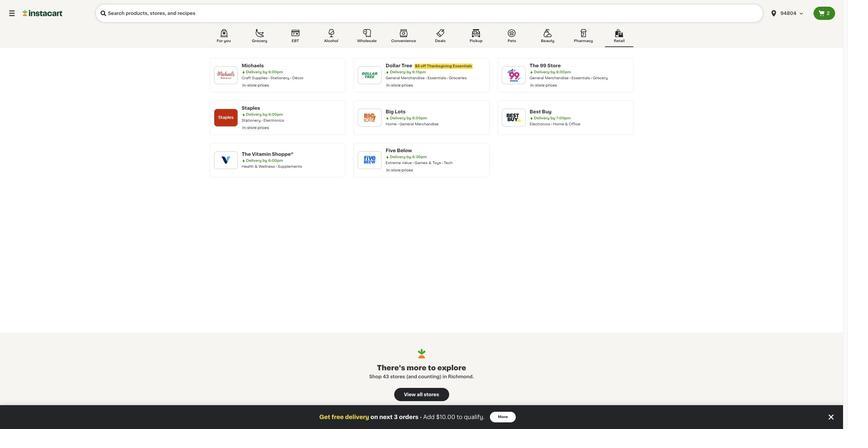 Task type: locate. For each thing, give the bounding box(es) containing it.
stationery left décor
[[271, 76, 290, 80]]

&
[[566, 122, 569, 126], [429, 161, 432, 165], [255, 165, 258, 168]]

delivery by 6:00pm for the 99 store
[[535, 70, 572, 74]]

delivery by 6:00pm for michaels
[[246, 70, 283, 74]]

1 horizontal spatial stores
[[424, 392, 440, 397]]

stores down "there's"
[[391, 374, 406, 379]]

delivery down five below
[[390, 155, 406, 159]]

craft supplies stationery décor
[[242, 76, 304, 80]]

94804
[[781, 11, 797, 16]]

6:00pm up general merchandise essentials grocery
[[557, 70, 572, 74]]

0 vertical spatial grocery
[[252, 39, 268, 43]]

view all stores link
[[394, 388, 450, 401]]

delivery down "99"
[[535, 70, 550, 74]]

home
[[386, 122, 397, 126], [554, 122, 565, 126]]

0 horizontal spatial to
[[428, 364, 436, 371]]

delivery by 6:00pm up "stationery electronics"
[[246, 113, 283, 116]]

prices for five below
[[402, 168, 413, 172]]

store down craft
[[248, 84, 257, 87]]

in- right the 99 store logo
[[531, 84, 536, 87]]

•
[[420, 414, 422, 420]]

1 horizontal spatial the
[[530, 63, 539, 68]]

0 vertical spatial the
[[530, 63, 539, 68]]

in-store prices down "delivery by 6:15pm"
[[387, 84, 413, 87]]

delivery for michaels
[[246, 70, 262, 74]]

in- for five below
[[387, 168, 392, 172]]

0 horizontal spatial stationery
[[242, 119, 261, 122]]

6:00pm
[[268, 70, 283, 74], [557, 70, 572, 74], [268, 113, 283, 116], [413, 116, 427, 120], [268, 159, 283, 162]]

2
[[828, 11, 831, 16]]

store for five below
[[392, 168, 401, 172]]

general down lots
[[400, 122, 414, 126]]

6:00pm up craft supplies stationery décor
[[268, 70, 283, 74]]

in- down craft
[[243, 84, 248, 87]]

home down the 'big'
[[386, 122, 397, 126]]

1 horizontal spatial grocery
[[593, 76, 608, 80]]

in- down 'extreme'
[[387, 168, 392, 172]]

6:00pm for the 99 store
[[557, 70, 572, 74]]

value
[[402, 161, 412, 165]]

staples
[[242, 106, 260, 110]]

grocery inside button
[[252, 39, 268, 43]]

in
[[443, 374, 447, 379]]

supplies
[[252, 76, 268, 80]]

big
[[386, 109, 394, 114]]

in-store prices down "99"
[[531, 84, 558, 87]]

general down 'dollar'
[[386, 76, 400, 80]]

the up "health"
[[242, 152, 251, 157]]

groceries
[[449, 76, 467, 80]]

to inside there's more to explore shop 43 stores (and counting) in richmond.
[[428, 364, 436, 371]]

in- for michaels
[[243, 84, 248, 87]]

by up "supplies"
[[263, 70, 268, 74]]

more
[[407, 364, 427, 371]]

6:00pm up health & wellness supplements
[[268, 159, 283, 162]]

6:30pm
[[413, 155, 427, 159]]

1 horizontal spatial stationery
[[271, 76, 290, 80]]

store
[[248, 84, 257, 87], [392, 84, 401, 87], [536, 84, 545, 87], [248, 126, 257, 130], [392, 168, 401, 172]]

2 horizontal spatial essentials
[[572, 76, 591, 80]]

in-store prices down 'extreme'
[[387, 168, 413, 172]]

delivery by 6:00pm up home general merchandise
[[390, 116, 427, 120]]

prices down general merchandise essentials grocery
[[546, 84, 558, 87]]

3
[[394, 415, 398, 420]]

delivery up "health"
[[246, 159, 262, 162]]

stores
[[391, 374, 406, 379], [424, 392, 440, 397]]

store for staples
[[248, 126, 257, 130]]

in-store prices for five below
[[387, 168, 413, 172]]

essentials for general merchandise essentials grocery
[[572, 76, 591, 80]]

prices for michaels
[[258, 84, 269, 87]]

staples logo image
[[217, 109, 235, 126]]

view all stores
[[404, 392, 440, 397]]

there's
[[377, 364, 406, 371]]

pickup button
[[462, 28, 491, 47]]

99
[[541, 63, 547, 68]]

orders
[[399, 415, 419, 420]]

the for the vitamin shoppe®
[[242, 152, 251, 157]]

& down the 7:00pm
[[566, 122, 569, 126]]

in- for the 99 store
[[531, 84, 536, 87]]

1 horizontal spatial home
[[554, 122, 565, 126]]

general
[[386, 76, 400, 80], [530, 76, 545, 80], [400, 122, 414, 126]]

stationery down staples
[[242, 119, 261, 122]]

the
[[530, 63, 539, 68], [242, 152, 251, 157]]

tree
[[402, 63, 413, 68]]

lots
[[395, 109, 406, 114]]

& right "health"
[[255, 165, 258, 168]]

by up value
[[407, 155, 412, 159]]

general for delivery by 6:15pm
[[386, 76, 400, 80]]

in-store prices down "stationery electronics"
[[243, 126, 269, 130]]

delivery by 6:00pm down store at the right of the page
[[535, 70, 572, 74]]

6:00pm for the vitamin shoppe®
[[268, 159, 283, 162]]

electronics home & office
[[530, 122, 581, 126]]

store for michaels
[[248, 84, 257, 87]]

stores right all
[[424, 392, 440, 397]]

0 vertical spatial to
[[428, 364, 436, 371]]

0 horizontal spatial home
[[386, 122, 397, 126]]

toys
[[433, 161, 442, 165]]

0 horizontal spatial &
[[255, 165, 258, 168]]

0 horizontal spatial essentials
[[428, 76, 447, 80]]

by up electronics home & office
[[551, 116, 556, 120]]

0 horizontal spatial the
[[242, 152, 251, 157]]

7:00pm
[[557, 116, 571, 120]]

grocery
[[252, 39, 268, 43], [593, 76, 608, 80]]

view all stores button
[[394, 388, 450, 401]]

by up home general merchandise
[[407, 116, 412, 120]]

6:15pm
[[413, 70, 426, 74]]

in- down "stationery electronics"
[[243, 126, 248, 130]]

1 vertical spatial the
[[242, 152, 251, 157]]

delivery for the 99 store
[[535, 70, 550, 74]]

1 vertical spatial grocery
[[593, 76, 608, 80]]

by down 'tree'
[[407, 70, 412, 74]]

home down the 7:00pm
[[554, 122, 565, 126]]

delivery by 6:00pm for the vitamin shoppe®
[[246, 159, 283, 162]]

store
[[548, 63, 561, 68]]

1 horizontal spatial to
[[457, 415, 463, 420]]

in-store prices for the 99 store
[[531, 84, 558, 87]]

None search field
[[96, 4, 764, 23]]

1 horizontal spatial electronics
[[530, 122, 551, 126]]

michaels
[[242, 63, 264, 68]]

explore
[[438, 364, 467, 371]]

delivery down staples
[[246, 113, 262, 116]]

all
[[417, 392, 423, 397]]

0 vertical spatial stores
[[391, 374, 406, 379]]

by for the vitamin shoppe®
[[263, 159, 268, 162]]

dollar tree logo image
[[362, 67, 379, 84]]

by down store at the right of the page
[[551, 70, 556, 74]]

you
[[224, 39, 231, 43]]

by for michaels
[[263, 70, 268, 74]]

prices down value
[[402, 168, 413, 172]]

electronics
[[264, 119, 284, 122], [530, 122, 551, 126]]

to right "$10.00"
[[457, 415, 463, 420]]

0 horizontal spatial stores
[[391, 374, 406, 379]]

1 horizontal spatial essentials
[[453, 64, 472, 68]]

the vitamin shoppe® logo image
[[217, 152, 235, 169]]

to up counting) on the bottom of the page
[[428, 364, 436, 371]]

$5
[[415, 64, 420, 68]]

1 vertical spatial to
[[457, 415, 463, 420]]

delivery for five below
[[390, 155, 406, 159]]

0 horizontal spatial grocery
[[252, 39, 268, 43]]

below
[[397, 148, 412, 153]]

store down "99"
[[536, 84, 545, 87]]

delivery
[[246, 70, 262, 74], [390, 70, 406, 74], [535, 70, 550, 74], [246, 113, 262, 116], [390, 116, 406, 120], [535, 116, 550, 120], [390, 155, 406, 159], [246, 159, 262, 162]]

1 vertical spatial stores
[[424, 392, 440, 397]]

beauty
[[542, 39, 555, 43]]

6:00pm for staples
[[268, 113, 283, 116]]

big lots logo image
[[362, 109, 379, 126]]

& left the toys
[[429, 161, 432, 165]]

pharmacy
[[575, 39, 594, 43]]

by up wellness
[[263, 159, 268, 162]]

delivery by 6:00pm up "supplies"
[[246, 70, 283, 74]]

for
[[217, 39, 223, 43]]

delivery by 6:30pm
[[390, 155, 427, 159]]

the left "99"
[[530, 63, 539, 68]]

store down 'extreme'
[[392, 168, 401, 172]]

the 99 store
[[530, 63, 561, 68]]

essentials
[[453, 64, 472, 68], [428, 76, 447, 80], [572, 76, 591, 80]]

in-store prices for michaels
[[243, 84, 269, 87]]

6:00pm up home general merchandise
[[413, 116, 427, 120]]

by up "stationery electronics"
[[263, 113, 268, 116]]

general down "99"
[[530, 76, 545, 80]]

94804 button
[[767, 4, 814, 23], [771, 4, 810, 23]]

décor
[[293, 76, 304, 80]]

health & wellness supplements
[[242, 165, 302, 168]]

shoppe®
[[272, 152, 294, 157]]

store down "stationery electronics"
[[248, 126, 257, 130]]

delivery down michaels
[[246, 70, 262, 74]]

in-
[[243, 84, 248, 87], [387, 84, 392, 87], [531, 84, 536, 87], [243, 126, 248, 130], [387, 168, 392, 172]]

prices down "supplies"
[[258, 84, 269, 87]]

delivery down big lots
[[390, 116, 406, 120]]

6:00pm up "stationery electronics"
[[268, 113, 283, 116]]

health
[[242, 165, 254, 168]]

prices down "stationery electronics"
[[258, 126, 269, 130]]

pharmacy button
[[570, 28, 598, 47]]

by for best buy
[[551, 116, 556, 120]]

for you
[[217, 39, 231, 43]]

wholesale
[[358, 39, 377, 43]]

prices for staples
[[258, 126, 269, 130]]

in-store prices down "supplies"
[[243, 84, 269, 87]]

the vitamin shoppe®
[[242, 152, 294, 157]]

delivery down best buy on the right top of page
[[535, 116, 550, 120]]

retail button
[[606, 28, 634, 47]]

wellness
[[259, 165, 275, 168]]

delivery by 6:00pm up wellness
[[246, 159, 283, 162]]



Task type: describe. For each thing, give the bounding box(es) containing it.
more button
[[490, 412, 516, 422]]

2 horizontal spatial &
[[566, 122, 569, 126]]

1 home from the left
[[386, 122, 397, 126]]

store down "delivery by 6:15pm"
[[392, 84, 401, 87]]

buy
[[543, 109, 552, 114]]

delivery by 6:00pm for staples
[[246, 113, 283, 116]]

deals
[[435, 39, 446, 43]]

michaels logo image
[[217, 67, 235, 84]]

home general merchandise
[[386, 122, 439, 126]]

delivery for staples
[[246, 113, 262, 116]]

the for the 99 store
[[530, 63, 539, 68]]

more
[[498, 415, 508, 419]]

the 99 store logo image
[[506, 67, 523, 84]]

1 horizontal spatial &
[[429, 161, 432, 165]]

best buy logo image
[[506, 109, 523, 126]]

by for staples
[[263, 113, 268, 116]]

merchandise for 6:15pm
[[401, 76, 425, 80]]

delivery for big lots
[[390, 116, 406, 120]]

2 94804 button from the left
[[771, 4, 810, 23]]

alcohol button
[[317, 28, 346, 47]]

there's more to explore shop 43 stores (and counting) in richmond.
[[370, 364, 474, 379]]

ebt
[[292, 39, 299, 43]]

pickup
[[470, 39, 483, 43]]

1 vertical spatial stationery
[[242, 119, 261, 122]]

delivery down 'dollar'
[[390, 70, 406, 74]]

next
[[380, 415, 393, 420]]

6:00pm for big lots
[[413, 116, 427, 120]]

deals button
[[427, 28, 455, 47]]

best buy
[[530, 109, 552, 114]]

alcohol
[[324, 39, 339, 43]]

delivery for best buy
[[535, 116, 550, 120]]

stores inside there's more to explore shop 43 stores (and counting) in richmond.
[[391, 374, 406, 379]]

office
[[569, 122, 581, 126]]

big lots
[[386, 109, 406, 114]]

free
[[332, 415, 344, 420]]

by for five below
[[407, 155, 412, 159]]

0 horizontal spatial electronics
[[264, 119, 284, 122]]

to inside get free delivery on next 3 orders • add $10.00 to qualify.
[[457, 415, 463, 420]]

delivery
[[345, 415, 370, 420]]

get
[[320, 415, 331, 420]]

games
[[415, 161, 428, 165]]

delivery for the vitamin shoppe®
[[246, 159, 262, 162]]

stores inside view all stores button
[[424, 392, 440, 397]]

qualify.
[[464, 415, 485, 420]]

five below
[[386, 148, 412, 153]]

0 vertical spatial stationery
[[271, 76, 290, 80]]

convenience button
[[389, 28, 419, 47]]

merchandise for 6:00pm
[[546, 76, 569, 80]]

1 94804 button from the left
[[767, 4, 814, 23]]

dollar tree $5 off thanksgiving essentials
[[386, 63, 472, 68]]

ebt button
[[281, 28, 310, 47]]

five
[[386, 148, 396, 153]]

beauty button
[[534, 28, 563, 47]]

pets button
[[498, 28, 527, 47]]

$10.00
[[437, 415, 456, 420]]

wholesale button
[[353, 28, 382, 47]]

general merchandise essentials groceries
[[386, 76, 467, 80]]

by for the 99 store
[[551, 70, 556, 74]]

6:00pm for michaels
[[268, 70, 283, 74]]

2 home from the left
[[554, 122, 565, 126]]

Search field
[[96, 4, 764, 23]]

supplements
[[278, 165, 302, 168]]

pets
[[508, 39, 517, 43]]

delivery by 6:00pm for big lots
[[390, 116, 427, 120]]

dollar
[[386, 63, 401, 68]]

off
[[421, 64, 427, 68]]

prices for the 99 store
[[546, 84, 558, 87]]

tech
[[444, 161, 453, 165]]

add
[[424, 415, 435, 420]]

general for delivery by 6:00pm
[[530, 76, 545, 80]]

in- for staples
[[243, 126, 248, 130]]

delivery by 6:15pm
[[390, 70, 426, 74]]

view
[[404, 392, 416, 397]]

essentials inside "dollar tree $5 off thanksgiving essentials"
[[453, 64, 472, 68]]

get free delivery on next 3 orders • add $10.00 to qualify.
[[320, 414, 485, 420]]

in- down 'dollar'
[[387, 84, 392, 87]]

for you button
[[210, 28, 238, 47]]

vitamin
[[252, 152, 271, 157]]

essentials for general merchandise essentials groceries
[[428, 76, 447, 80]]

thanksgiving
[[427, 64, 452, 68]]

extreme
[[386, 161, 401, 165]]

delivery by 7:00pm
[[535, 116, 571, 120]]

on
[[371, 415, 378, 420]]

in-store prices for staples
[[243, 126, 269, 130]]

shop
[[370, 374, 382, 379]]

instacart image
[[23, 9, 62, 17]]

stationery electronics
[[242, 119, 284, 122]]

by for big lots
[[407, 116, 412, 120]]

general merchandise essentials grocery
[[530, 76, 608, 80]]

extreme value games & toys tech
[[386, 161, 453, 165]]

convenience
[[392, 39, 417, 43]]

2 button
[[814, 7, 836, 20]]

craft
[[242, 76, 251, 80]]

shop categories tab list
[[210, 28, 634, 47]]

(and
[[407, 374, 417, 379]]

richmond.
[[448, 374, 474, 379]]

store for the 99 store
[[536, 84, 545, 87]]

five below logo image
[[362, 152, 379, 169]]

43
[[383, 374, 389, 379]]

counting)
[[419, 374, 442, 379]]

best
[[530, 109, 541, 114]]

treatment tracker modal dialog
[[0, 405, 844, 429]]

prices down "delivery by 6:15pm"
[[402, 84, 413, 87]]

retail
[[615, 39, 625, 43]]



Task type: vqa. For each thing, say whether or not it's contained in the screenshot.
second 123 235th Street popup button
no



